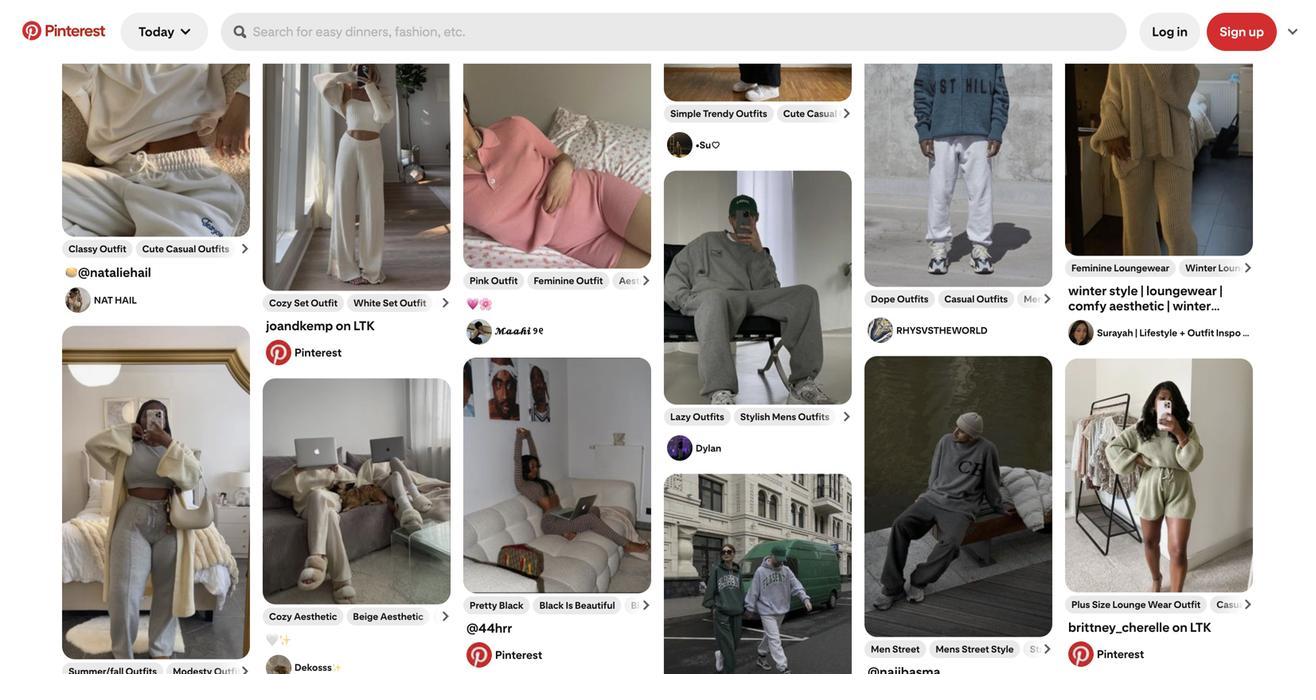 Task type: vqa. For each thing, say whether or not it's contained in the screenshot.
classy outfit link at the left top of page
yes



Task type: locate. For each thing, give the bounding box(es) containing it.
scroll image
[[843, 109, 852, 118], [642, 276, 651, 285], [1244, 600, 1253, 610], [441, 612, 451, 622], [1043, 645, 1053, 654], [240, 667, 250, 674]]

scroll image for cozy aesthetic
[[441, 612, 451, 622]]

୨୧
[[533, 325, 544, 337]]

loungewear left winter
[[1114, 262, 1170, 274]]

𝓜𝓪𝓪𝓱𝓲 ୨୧ button
[[467, 319, 648, 345], [495, 325, 648, 339]]

0 horizontal spatial aesthetic
[[294, 611, 337, 623]]

1 horizontal spatial cute casual outfits
[[783, 108, 871, 119]]

feminine
[[1072, 262, 1112, 274], [534, 275, 574, 287]]

aesthetic
[[294, 611, 337, 623], [380, 611, 424, 623]]

•su♡
[[696, 139, 721, 151]]

𝓜𝓪𝓪𝓱𝓲
[[495, 325, 531, 337]]

on down plus size lounge wear outfit link
[[1173, 620, 1188, 635]]

pinterest link for @44hrr
[[495, 649, 648, 662]]

0 vertical spatial pinterest image
[[266, 340, 291, 366]]

mens right men street link
[[936, 644, 960, 655]]

simple trendy outfits link
[[671, 108, 768, 119]]

🤍✨
[[266, 633, 291, 648]]

beautiful
[[575, 600, 615, 612]]

pinterest down joandkemp on ltk
[[295, 346, 342, 360]]

men street, mens street style, street wear, streetwear outfits men, mens outfits, back to school fits, hottest fashion trends, unique fashion, different styles image
[[865, 356, 1053, 637]]

0 vertical spatial on
[[336, 319, 351, 334]]

scroll image
[[240, 244, 250, 254], [1244, 263, 1253, 273], [1043, 294, 1053, 304], [441, 298, 451, 308], [843, 412, 852, 422], [642, 601, 651, 610]]

0 horizontal spatial street
[[893, 644, 920, 655]]

1 horizontal spatial ltk
[[1190, 620, 1212, 635]]

ltk for brittney_cherelle on ltk
[[1190, 620, 1212, 635]]

0 vertical spatial feminine
[[1072, 262, 1112, 274]]

0 horizontal spatial on
[[336, 319, 351, 334]]

lazy
[[671, 411, 691, 423]]

aesthetic for beige aesthetic
[[380, 611, 424, 623]]

1 horizontal spatial set
[[383, 297, 398, 309]]

ltk for joandkemp on ltk
[[354, 319, 375, 334]]

cozy up 🤍✨
[[269, 611, 292, 623]]

joandkemp on ltk
[[266, 319, 375, 334]]

aesthetic for cozy aesthetic
[[294, 611, 337, 623]]

1 horizontal spatial on
[[1173, 620, 1188, 635]]

brittney_cherelle on ltk
[[1069, 620, 1212, 635]]

1 vertical spatial cute
[[142, 243, 164, 255]]

pretty
[[470, 600, 497, 612]]

@44hrr button
[[467, 621, 648, 636]]

classy outfit
[[68, 243, 126, 255]]

lazy outfits link
[[671, 411, 724, 423]]

on
[[336, 319, 351, 334], [1173, 620, 1188, 635]]

winter outfits, winter 2023 outfits, cozy fit, cozy fit inspo, winter aesthetic, winter fashion, winter nails, winter hairstyles, coffeehouse outfit inspo, winter decor, winter loungewear, winter cozy outfit, winter street style, winter cozy street style, gold jewelry add #streetstyle #casual #casualstyle #winter #trendy #gold #jewelry #womensfashion #fashion2023 #minimalstyle feminine loungewear, winter loungewear, loungewear outfits, pajama outfits, sleep and loungewear, christmas loungewear, lazy winter outfits, winter pjs, xmas outfits image
[[1065, 0, 1253, 256]]

1 horizontal spatial cute
[[783, 108, 805, 119]]

loungewear for feminine loungewear
[[1114, 262, 1170, 274]]

pinterest image for @44hrr
[[467, 643, 492, 668]]

log in button
[[1140, 13, 1201, 51]]

plus
[[1072, 599, 1090, 611]]

stylish
[[740, 411, 770, 423]]

0 horizontal spatial mens
[[772, 411, 796, 423]]

0 horizontal spatial ltk
[[354, 319, 375, 334]]

0 horizontal spatial set
[[294, 297, 309, 309]]

pinterest link for joandkemp on ltk
[[295, 346, 448, 360]]

feminine up 💗🌸 button
[[534, 275, 574, 287]]

loungewear right winter
[[1219, 262, 1274, 274]]

2 aesthetic from the left
[[380, 611, 424, 623]]

cute casual outfits link
[[783, 108, 871, 119], [142, 243, 229, 255]]

street left "style"
[[962, 644, 989, 655]]

scroll image for simple trendy outfits
[[843, 109, 852, 118]]

outfit right "white"
[[400, 297, 427, 309]]

pinterest image down the @44hrr
[[467, 643, 492, 668]]

winter
[[1186, 262, 1217, 274]]

outfit up 🥞@nataliehail
[[100, 243, 126, 255]]

@44hrr
[[467, 621, 512, 636]]

1 cozy from the top
[[269, 297, 292, 309]]

pinterest right pinterest image
[[45, 21, 105, 40]]

aesthetic up 🤍✨ button
[[294, 611, 337, 623]]

pinterest down the @44hrr
[[495, 649, 542, 662]]

cute
[[783, 108, 805, 119], [142, 243, 164, 255]]

mens
[[772, 411, 796, 423], [936, 644, 960, 655]]

1 horizontal spatial cute casual outfits link
[[783, 108, 871, 119]]

lazy outfits, stylish mens outfits, casual outfits, fashion outfits, streetwear for men, streetwear men outfits, streetwear fashion, lounge wear aesthetic, stylish clothes image
[[664, 171, 852, 405]]

1 vertical spatial cute casual outfits
[[142, 243, 229, 255]]

scroll image for men street
[[1043, 645, 1053, 654]]

0 horizontal spatial cute
[[142, 243, 164, 255]]

ltk down "white"
[[354, 319, 375, 334]]

1 horizontal spatial pinterest image
[[467, 643, 492, 668]]

0 vertical spatial cute casual outfits
[[783, 108, 871, 119]]

pinterest image
[[22, 21, 41, 40]]

nat hail image
[[65, 287, 91, 313]]

winter loungewear
[[1186, 262, 1274, 274]]

size
[[1092, 599, 1111, 611]]

mens street style link
[[936, 644, 1014, 655]]

0 vertical spatial cute casual outfits link
[[783, 108, 871, 119]]

scroll image for black is beautiful
[[642, 601, 651, 610]]

ltk down plus size lounge wear outfit link
[[1190, 620, 1212, 635]]

0 horizontal spatial cute casual outfits link
[[142, 243, 229, 255]]

nat hail button
[[65, 287, 247, 313], [94, 294, 247, 306]]

set for white
[[383, 297, 398, 309]]

scroll image for casual outfits
[[1043, 294, 1053, 304]]

outfit right wear
[[1174, 599, 1201, 611]]

cute casual outfits link for simple trendy outfits
[[783, 108, 871, 119]]

1 horizontal spatial street
[[962, 644, 989, 655]]

dope outfits, casual outfits, mens outfits, streetwear men outfits, streetwear fashion, yeezy season, season 4, yeezy collection, kanye west style image
[[865, 0, 1053, 288]]

pinterest down brittney_cherelle
[[1097, 648, 1144, 661]]

pinterest link
[[13, 21, 114, 40], [295, 346, 448, 360], [1097, 648, 1250, 661], [495, 649, 648, 662]]

search icon image
[[234, 25, 247, 38]]

pinterest
[[45, 21, 105, 40], [295, 346, 342, 360], [1097, 648, 1144, 661], [495, 649, 542, 662]]

1 street from the left
[[893, 644, 920, 655]]

•su♡ button
[[664, 123, 852, 158], [667, 132, 849, 158], [696, 139, 849, 151]]

stylish mens outfits
[[740, 411, 830, 423]]

0 horizontal spatial casual
[[166, 243, 196, 255]]

cozy aesthetic
[[269, 611, 337, 623]]

🤍✨ button
[[266, 632, 448, 649]]

pretty black, black is beautiful, black girl magic, black girls, black women, vision board, rich girl lifestyle, photographie inspo, zeina image
[[463, 358, 651, 594]]

0 horizontal spatial black
[[499, 600, 524, 612]]

set
[[294, 297, 309, 309], [383, 297, 398, 309]]

outfit
[[100, 243, 126, 255], [491, 275, 518, 287], [576, 275, 603, 287], [311, 297, 338, 309], [400, 297, 427, 309], [1174, 599, 1201, 611]]

cozy for joandkemp on ltk
[[269, 297, 292, 309]]

street right men
[[893, 644, 920, 655]]

2 set from the left
[[383, 297, 398, 309]]

brittney_cherelle on ltk button
[[1069, 620, 1250, 635]]

classy outfit, cute casual outfits, girl outfits, fashion outfits, womens fashion, fashion hacks, cute comfy outfits for summer, trendy comfy outfits, winter comfy outfits image
[[62, 4, 250, 237]]

casual outfits
[[945, 293, 1008, 305]]

1 horizontal spatial aesthetic
[[380, 611, 424, 623]]

in
[[1177, 24, 1188, 39]]

on right joandkemp
[[336, 319, 351, 334]]

cute down simple trendy outfits, cute casual outfits, comfy outfits, pretty outfits, streetwear men outfits, streetwear fashion, mens outfits, fashion outfits, guys clothing styles image
[[783, 108, 805, 119]]

1 vertical spatial cozy
[[269, 611, 292, 623]]

sign up button
[[1207, 13, 1277, 51]]

feminine up surayah | lifestyle + outfit inspo + more image
[[1072, 262, 1112, 274]]

0 vertical spatial cute
[[783, 108, 805, 119]]

joandkemp on ltk button
[[266, 319, 448, 334]]

1 vertical spatial pinterest image
[[467, 643, 492, 668]]

dekosss✨ button
[[266, 655, 448, 674], [295, 662, 448, 674]]

pink outfit, feminine outfit, aesthetic outfits, aesthetic fashion, royalcore aesthetic, lounge wear aesthetic, white fashion, spring fashion, jean rose image
[[463, 27, 651, 269]]

loungewear
[[1114, 262, 1170, 274], [1219, 262, 1274, 274]]

cute casual outfits for simple trendy outfits
[[783, 108, 871, 119]]

surayah | lifestyle + outfit inspo + more image
[[1069, 320, 1094, 346]]

black left is
[[540, 600, 564, 612]]

black right pretty
[[499, 600, 524, 612]]

outfit up 💗🌸 button
[[576, 275, 603, 287]]

2 loungewear from the left
[[1219, 262, 1274, 274]]

today
[[139, 24, 175, 39]]

1 vertical spatial casual
[[166, 243, 196, 255]]

dope
[[871, 293, 896, 305]]

1 horizontal spatial casual
[[807, 108, 837, 119]]

1 aesthetic from the left
[[294, 611, 337, 623]]

1 horizontal spatial mens
[[936, 644, 960, 655]]

men street link
[[871, 644, 920, 655]]

cute casual outfits
[[783, 108, 871, 119], [142, 243, 229, 255]]

2 street from the left
[[962, 644, 989, 655]]

up
[[1249, 24, 1265, 39]]

1 loungewear from the left
[[1114, 262, 1170, 274]]

pinterest image
[[266, 340, 291, 366], [467, 643, 492, 668]]

2 vertical spatial casual
[[945, 293, 975, 305]]

1 vertical spatial cute casual outfits link
[[142, 243, 229, 255]]

ltk
[[354, 319, 375, 334], [1190, 620, 1212, 635]]

on for brittney_cherelle
[[1173, 620, 1188, 635]]

2 horizontal spatial casual
[[945, 293, 975, 305]]

set right "white"
[[383, 297, 398, 309]]

cute casual outfits link for classy outfit
[[142, 243, 229, 255]]

scroll image for white set outfit
[[441, 298, 451, 308]]

scroll image for cute casual outfits
[[240, 244, 250, 254]]

pinterest inside pinterest button
[[45, 21, 105, 40]]

cozy up joandkemp
[[269, 297, 292, 309]]

lounge
[[1113, 599, 1146, 611]]

cozy
[[269, 297, 292, 309], [269, 611, 292, 623]]

1 vertical spatial on
[[1173, 620, 1188, 635]]

1 horizontal spatial feminine
[[1072, 262, 1112, 274]]

0 vertical spatial ltk
[[354, 319, 375, 334]]

set up joandkemp
[[294, 297, 309, 309]]

2 black from the left
[[540, 600, 564, 612]]

pink
[[470, 275, 489, 287]]

pinterest for brittney_cherelle on ltk
[[1097, 648, 1144, 661]]

0 horizontal spatial cute casual outfits
[[142, 243, 229, 255]]

black is beautiful link
[[540, 600, 615, 612]]

rhysvstheworld
[[897, 325, 988, 336]]

cozy for 🤍✨
[[269, 611, 292, 623]]

cozy aesthetic, beige aesthetic, bedroom aesthetic, aesthetic fashion, aesthetic style, loungewear aesthetic, cozy loungewear, oversize outfit, wfh outfits image
[[263, 379, 451, 606]]

plus size lounge wear outfit link
[[1072, 599, 1201, 611]]

1 horizontal spatial loungewear
[[1219, 262, 1274, 274]]

0 vertical spatial cozy
[[269, 297, 292, 309]]

0 horizontal spatial feminine
[[534, 275, 574, 287]]

0 vertical spatial casual
[[807, 108, 837, 119]]

𝓜𝓪𝓪𝓱𝓲 ୨୧
[[495, 325, 544, 337]]

1 horizontal spatial black
[[540, 600, 564, 612]]

pinterest image for joandkemp on ltk
[[266, 340, 291, 366]]

pinterest for @44hrr
[[495, 649, 542, 662]]

mens right stylish
[[772, 411, 796, 423]]

2 cozy from the top
[[269, 611, 292, 623]]

feminine loungewear
[[1072, 262, 1170, 274]]

set for cozy
[[294, 297, 309, 309]]

simple trendy outfits, cute casual outfits, comfy outfits, pretty outfits, streetwear men outfits, streetwear fashion, mens outfits, fashion outfits, guys clothing styles image
[[664, 0, 852, 102]]

aesthetic right beige
[[380, 611, 424, 623]]

sign up
[[1220, 24, 1265, 39]]

cute up 🥞@nataliehail button
[[142, 243, 164, 255]]

plus size lounge wear outfit, casual lounge outfits, comfy outfits, cute outfits, cute summer lounge outfits, lounge set outfit, lounge dress, feminine loungewear, girls loungewear image
[[1065, 359, 1253, 594]]

0 horizontal spatial pinterest image
[[266, 340, 291, 366]]

on for joandkemp
[[336, 319, 351, 334]]

0 vertical spatial mens
[[772, 411, 796, 423]]

1 vertical spatial feminine
[[534, 275, 574, 287]]

1 set from the left
[[294, 297, 309, 309]]

dylan
[[696, 443, 722, 454]]

0 horizontal spatial loungewear
[[1114, 262, 1170, 274]]

pinterest image down joandkemp
[[266, 340, 291, 366]]

pinterest for joandkemp on ltk
[[295, 346, 342, 360]]

1 vertical spatial ltk
[[1190, 620, 1212, 635]]

mens street style
[[936, 644, 1014, 655]]

1 vertical spatial mens
[[936, 644, 960, 655]]



Task type: describe. For each thing, give the bounding box(es) containing it.
beige aesthetic
[[353, 611, 424, 623]]

nat
[[94, 294, 113, 306]]

pinterest image
[[1069, 642, 1094, 667]]

dope outfits link
[[871, 293, 929, 305]]

men
[[871, 644, 891, 655]]

scroll image for winter loungewear
[[1244, 263, 1253, 273]]

joandkemp
[[266, 319, 333, 334]]

•su♡ image
[[667, 132, 693, 158]]

today button
[[121, 13, 208, 51]]

𝓜𝓪𝓪𝓱𝓲 ୨୧ image
[[467, 319, 492, 345]]

cute for simple trendy outfits
[[783, 108, 805, 119]]

cozy set outfit link
[[269, 297, 338, 309]]

dekosss✨ image
[[266, 655, 291, 674]]

feminine loungewear link
[[1072, 262, 1170, 274]]

dekosss✨
[[295, 662, 341, 674]]

feminine outfit link
[[534, 275, 603, 287]]

pink outfit link
[[470, 275, 518, 287]]

is
[[566, 600, 573, 612]]

outfit up joandkemp on ltk
[[311, 297, 338, 309]]

casual for classy outfit
[[166, 243, 196, 255]]

feminine for feminine loungewear
[[1072, 262, 1112, 274]]

cozy aesthetic link
[[269, 611, 337, 623]]

pinterest link for brittney_cherelle on ltk
[[1097, 648, 1250, 661]]

cozy set outfit
[[269, 297, 338, 309]]

matching outfits for couples aesthetic, matching clothes couple, matching couple outfits casual, couple outfits aesthetic, casual style outfits, matching couples, couple twinning outfits, matchy outfit couple, couple winter outfits image
[[664, 474, 852, 674]]

scroll image for plus size lounge wear outfit
[[1244, 600, 1253, 610]]

casual for simple trendy outfits
[[807, 108, 837, 119]]

cozy set outfit, white set outfit, cozy lounge outfits, lounge pants outfit, white pants outfit, cute comfy outfits, winter lounge outfit, lounging outfit, cozy outfits image
[[263, 9, 451, 291]]

classy outfit link
[[68, 243, 126, 255]]

street for men
[[893, 644, 920, 655]]

log
[[1153, 24, 1175, 39]]

stylish mens outfits link
[[740, 411, 830, 423]]

men street
[[871, 644, 920, 655]]

simple
[[671, 108, 701, 119]]

scroll image for stylish mens outfits
[[843, 412, 852, 422]]

loungewear for winter loungewear
[[1219, 262, 1274, 274]]

brittney_cherelle
[[1069, 620, 1170, 635]]

cute for classy outfit
[[142, 243, 164, 255]]

classy
[[68, 243, 98, 255]]

outfit right pink
[[491, 275, 518, 287]]

street for mens
[[962, 644, 989, 655]]

pinterest button
[[13, 21, 114, 43]]

scroll image for pink outfit
[[642, 276, 651, 285]]

beige
[[353, 611, 379, 623]]

style
[[991, 644, 1014, 655]]

white set outfit link
[[354, 297, 427, 309]]

🥞@nataliehail button
[[65, 264, 247, 281]]

beige aesthetic link
[[353, 611, 424, 623]]

lazy outfits
[[671, 411, 724, 423]]

black is beautiful
[[540, 600, 615, 612]]

log in
[[1153, 24, 1188, 39]]

winter loungewear link
[[1186, 262, 1274, 274]]

💗🌸 button
[[467, 296, 648, 313]]

pink outfit
[[470, 275, 518, 287]]

💗🌸
[[467, 297, 492, 312]]

🥞@nataliehail
[[65, 265, 151, 280]]

hail
[[115, 294, 137, 306]]

pretty black
[[470, 600, 524, 612]]

1 black from the left
[[499, 600, 524, 612]]

cute casual outfits for classy outfit
[[142, 243, 229, 255]]

feminine outfit
[[534, 275, 603, 287]]

white
[[354, 297, 381, 309]]

wear
[[1148, 599, 1172, 611]]

trendy
[[703, 108, 734, 119]]

simple trendy outfits
[[671, 108, 768, 119]]

summer/fall outfits, modesty outfits, chill outfits, trendy fashion outfits, hottest fashion trends, autumn fashion casual, cute comfy outfits, girly fashion, casual modest summer outfits image
[[62, 326, 250, 660]]

jazmin gonzales image
[[467, 0, 492, 14]]

rhysvstheworld image
[[868, 318, 893, 343]]

pretty black link
[[470, 600, 524, 612]]

feminine for feminine outfit
[[534, 275, 574, 287]]

plus size lounge wear outfit
[[1072, 599, 1201, 611]]

casual outfits link
[[945, 293, 1008, 305]]

dylan image
[[667, 436, 693, 461]]

sign
[[1220, 24, 1247, 39]]

nat hail
[[94, 294, 137, 306]]

white set outfit
[[354, 297, 427, 309]]

Search text field
[[253, 13, 1121, 51]]

dope outfits
[[871, 293, 929, 305]]



